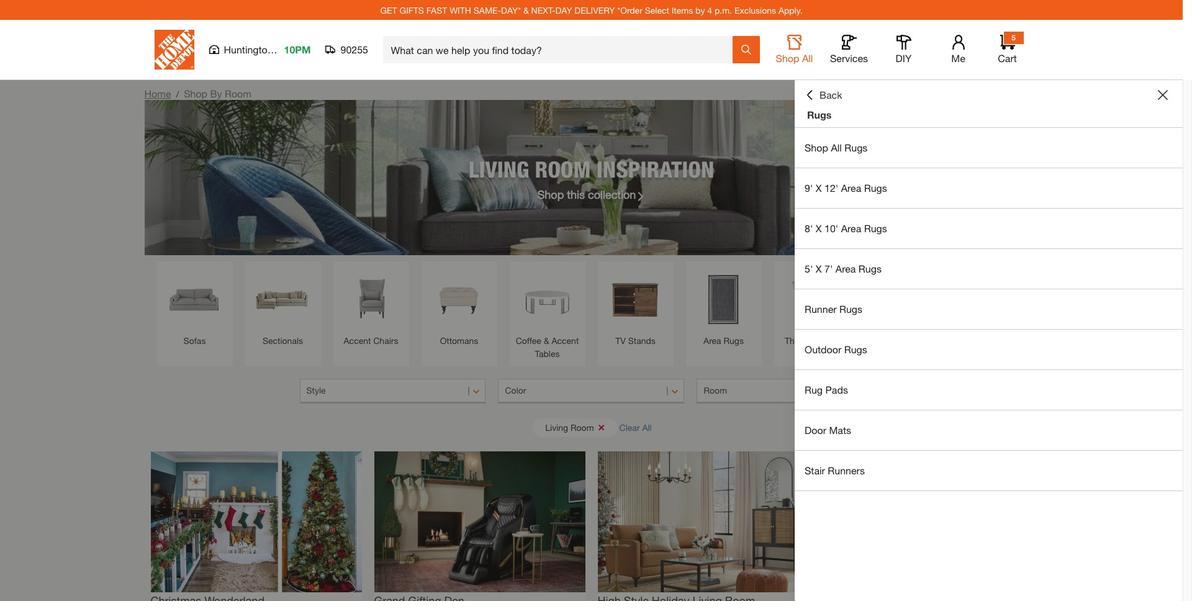 Task type: vqa. For each thing, say whether or not it's contained in the screenshot.
XC8.0 to the middle
no



Task type: locate. For each thing, give the bounding box(es) containing it.
cart 5
[[998, 33, 1017, 64]]

12'
[[825, 182, 839, 194]]

with
[[450, 5, 471, 15]]

area for 12'
[[842, 182, 862, 194]]

coffee & accent tables
[[516, 335, 579, 359]]

area right 7'
[[836, 263, 856, 275]]

rug pads link
[[795, 370, 1183, 410]]

0 horizontal spatial all
[[643, 422, 652, 433]]

2 x from the top
[[816, 222, 822, 234]]

1 horizontal spatial &
[[544, 335, 550, 346]]

living
[[469, 156, 529, 182], [546, 422, 568, 433]]

x for 5'
[[816, 263, 822, 275]]

me button
[[939, 35, 979, 65]]

3 stretchy image image from the left
[[598, 452, 809, 592]]

5' x 7' area rugs
[[805, 263, 882, 275]]

rugs
[[808, 109, 832, 121], [845, 142, 868, 153], [865, 182, 888, 194], [865, 222, 888, 234], [859, 263, 882, 275], [840, 303, 863, 315], [724, 335, 744, 346], [845, 344, 868, 355]]

stands
[[628, 335, 656, 346]]

0 horizontal spatial accent
[[344, 335, 371, 346]]

0 vertical spatial all
[[803, 52, 813, 64]]

& up tables
[[544, 335, 550, 346]]

home / shop by room
[[144, 88, 252, 99]]

stretchy image image
[[151, 452, 362, 592], [374, 452, 585, 592], [598, 452, 809, 592], [822, 452, 1033, 592]]

0 horizontal spatial &
[[524, 5, 529, 15]]

get gifts fast with same-day* & next-day delivery *order select items by 4 p.m. exclusions apply.
[[380, 5, 803, 15]]

shop all button
[[775, 35, 815, 65]]

day
[[556, 5, 572, 15]]

door mats
[[805, 424, 852, 436]]

rugs right 12'
[[865, 182, 888, 194]]

accent
[[344, 335, 371, 346], [552, 335, 579, 346]]

What can we help you find today? search field
[[391, 37, 732, 63]]

area rugs link
[[692, 268, 756, 347]]

room inside 'button'
[[704, 385, 727, 396]]

room
[[225, 88, 252, 99], [535, 156, 591, 182], [704, 385, 727, 396], [571, 422, 594, 433]]

2 vertical spatial all
[[643, 422, 652, 433]]

outdoor rugs link
[[795, 330, 1183, 370]]

door
[[805, 424, 827, 436]]

throw pillows
[[785, 335, 839, 346]]

x right 9' on the top right
[[816, 182, 822, 194]]

1 vertical spatial all
[[831, 142, 842, 153]]

x
[[816, 182, 822, 194], [816, 222, 822, 234], [816, 263, 822, 275]]

runner rugs link
[[795, 289, 1183, 329]]

area rugs image
[[692, 268, 756, 331]]

2 horizontal spatial all
[[831, 142, 842, 153]]

shop all rugs
[[805, 142, 868, 153]]

all up 12'
[[831, 142, 842, 153]]

all
[[803, 52, 813, 64], [831, 142, 842, 153], [643, 422, 652, 433]]

shop this collection link
[[538, 186, 646, 203]]

rugs right runner
[[840, 303, 863, 315]]

1 horizontal spatial accent
[[552, 335, 579, 346]]

& inside coffee & accent tables
[[544, 335, 550, 346]]

apply.
[[779, 5, 803, 15]]

ottomans link
[[428, 268, 491, 347]]

9' x 12' area rugs link
[[795, 168, 1183, 208]]

home
[[144, 88, 171, 99]]

collection
[[588, 187, 636, 201]]

9' x 12' area rugs
[[805, 182, 888, 194]]

living room inspiration
[[469, 156, 715, 182]]

throw pillows link
[[781, 268, 844, 347]]

by
[[210, 88, 222, 99]]

shop for shop this collection
[[538, 187, 564, 201]]

1 vertical spatial &
[[544, 335, 550, 346]]

area right 10'
[[842, 222, 862, 234]]

*order
[[618, 5, 643, 15]]

back
[[820, 89, 843, 101]]

gifts
[[400, 5, 424, 15]]

curtains & drapes image
[[957, 268, 1020, 331]]

2 accent from the left
[[552, 335, 579, 346]]

5
[[1012, 33, 1016, 42]]

exclusions
[[735, 5, 777, 15]]

0 vertical spatial living
[[469, 156, 529, 182]]

clear all
[[620, 422, 652, 433]]

stair
[[805, 465, 825, 476]]

inspiration
[[597, 156, 715, 182]]

accent left the chairs
[[344, 335, 371, 346]]

clear all button
[[620, 416, 652, 439]]

services
[[831, 52, 868, 64]]

accent chairs link
[[339, 268, 403, 347]]

1 x from the top
[[816, 182, 822, 194]]

throw blankets image
[[869, 268, 932, 331]]

all up back button
[[803, 52, 813, 64]]

area right 12'
[[842, 182, 862, 194]]

drawer close image
[[1159, 90, 1168, 100]]

all right clear
[[643, 422, 652, 433]]

delivery
[[575, 5, 615, 15]]

next-
[[531, 5, 556, 15]]

8' x 10' area rugs link
[[795, 209, 1183, 248]]

services button
[[830, 35, 869, 65]]

1 horizontal spatial all
[[803, 52, 813, 64]]

room inside button
[[571, 422, 594, 433]]

ottomans
[[440, 335, 479, 346]]

style
[[307, 385, 326, 396]]

select
[[645, 5, 670, 15]]

1 accent from the left
[[344, 335, 371, 346]]

by
[[696, 5, 705, 15]]

area
[[842, 182, 862, 194], [842, 222, 862, 234], [836, 263, 856, 275], [704, 335, 722, 346]]

runner rugs
[[805, 303, 863, 315]]

rugs right pillows
[[845, 344, 868, 355]]

throw
[[785, 335, 809, 346]]

1 vertical spatial x
[[816, 222, 822, 234]]

1 vertical spatial living
[[546, 422, 568, 433]]

x for 9'
[[816, 182, 822, 194]]

sofas image
[[163, 268, 226, 331]]

runner
[[805, 303, 837, 315]]

stair runners link
[[795, 451, 1183, 491]]

accent chairs image
[[339, 268, 403, 331]]

1 stretchy image image from the left
[[151, 452, 362, 592]]

menu containing shop all rugs
[[795, 128, 1183, 491]]

ottomans image
[[428, 268, 491, 331]]

coffee & accent tables link
[[516, 268, 579, 360]]

10'
[[825, 222, 839, 234]]

color button
[[498, 379, 685, 404]]

area down area rugs image
[[704, 335, 722, 346]]

menu
[[795, 128, 1183, 491]]

rug
[[805, 384, 823, 396]]

x right the "5'"
[[816, 263, 822, 275]]

0 horizontal spatial living
[[469, 156, 529, 182]]

0 vertical spatial x
[[816, 182, 822, 194]]

room down area rugs
[[704, 385, 727, 396]]

items
[[672, 5, 693, 15]]

room button
[[697, 379, 884, 404]]

living for living room
[[546, 422, 568, 433]]

shop down apply.
[[776, 52, 800, 64]]

this
[[567, 187, 585, 201]]

fast
[[427, 5, 447, 15]]

accent up tables
[[552, 335, 579, 346]]

2 vertical spatial x
[[816, 263, 822, 275]]

shop up 9' on the top right
[[805, 142, 829, 153]]

living inside button
[[546, 422, 568, 433]]

area rugs
[[704, 335, 744, 346]]

&
[[524, 5, 529, 15], [544, 335, 550, 346]]

1 horizontal spatial living
[[546, 422, 568, 433]]

shop this collection
[[538, 187, 636, 201]]

shop inside button
[[776, 52, 800, 64]]

& right day*
[[524, 5, 529, 15]]

room down color button
[[571, 422, 594, 433]]

rugs right 10'
[[865, 222, 888, 234]]

shop left this on the top
[[538, 187, 564, 201]]

3 x from the top
[[816, 263, 822, 275]]

shop right /
[[184, 88, 208, 99]]

x right 8'
[[816, 222, 822, 234]]



Task type: describe. For each thing, give the bounding box(es) containing it.
8' x 10' area rugs
[[805, 222, 888, 234]]

/
[[176, 89, 179, 99]]

living room button
[[533, 418, 618, 437]]

90255 button
[[326, 43, 369, 56]]

rugs down back button
[[808, 109, 832, 121]]

rugs up 9' x 12' area rugs
[[845, 142, 868, 153]]

tables
[[535, 348, 560, 359]]

shop for shop all rugs
[[805, 142, 829, 153]]

living for living room inspiration
[[469, 156, 529, 182]]

outdoor
[[805, 344, 842, 355]]

park
[[276, 43, 296, 55]]

area for 7'
[[836, 263, 856, 275]]

sofas link
[[163, 268, 226, 347]]

huntington
[[224, 43, 273, 55]]

diy
[[896, 52, 912, 64]]

pads
[[826, 384, 849, 396]]

90255
[[341, 43, 368, 55]]

living room
[[546, 422, 594, 433]]

diy button
[[884, 35, 924, 65]]

shop for shop all
[[776, 52, 800, 64]]

sectionals image
[[251, 268, 315, 331]]

4
[[708, 5, 713, 15]]

color
[[505, 385, 526, 396]]

room up this on the top
[[535, 156, 591, 182]]

sofas
[[184, 335, 206, 346]]

throw pillows image
[[781, 268, 844, 331]]

tv stands image
[[604, 268, 667, 331]]

p.m.
[[715, 5, 732, 15]]

all for shop all
[[803, 52, 813, 64]]

the home depot logo image
[[154, 30, 194, 70]]

room right the by
[[225, 88, 252, 99]]

pillows
[[812, 335, 839, 346]]

coffee & accent tables image
[[516, 268, 579, 331]]

mats
[[830, 424, 852, 436]]

2 stretchy image image from the left
[[374, 452, 585, 592]]

outdoor rugs
[[805, 344, 868, 355]]

feedback link image
[[1176, 210, 1193, 277]]

sectionals
[[263, 335, 303, 346]]

x for 8'
[[816, 222, 822, 234]]

huntington park
[[224, 43, 296, 55]]

accent inside coffee & accent tables
[[552, 335, 579, 346]]

home link
[[144, 88, 171, 99]]

style button
[[300, 379, 486, 404]]

area for 10'
[[842, 222, 862, 234]]

runners
[[828, 465, 865, 476]]

4 stretchy image image from the left
[[822, 452, 1033, 592]]

tv stands link
[[604, 268, 667, 347]]

all for clear all
[[643, 422, 652, 433]]

stair runners
[[805, 465, 865, 476]]

me
[[952, 52, 966, 64]]

rugs right 7'
[[859, 263, 882, 275]]

7'
[[825, 263, 833, 275]]

9'
[[805, 182, 813, 194]]

5'
[[805, 263, 813, 275]]

door mats link
[[795, 411, 1183, 450]]

0 vertical spatial &
[[524, 5, 529, 15]]

same-
[[474, 5, 501, 15]]

shop all rugs link
[[795, 128, 1183, 168]]

accent chairs
[[344, 335, 398, 346]]

cart
[[998, 52, 1017, 64]]

8'
[[805, 222, 813, 234]]

shop all
[[776, 52, 813, 64]]

get
[[380, 5, 397, 15]]

all for shop all rugs
[[831, 142, 842, 153]]

coffee
[[516, 335, 542, 346]]

rugs down area rugs image
[[724, 335, 744, 346]]

tv stands
[[616, 335, 656, 346]]

tv
[[616, 335, 626, 346]]

clear
[[620, 422, 640, 433]]

rug pads
[[805, 384, 849, 396]]

day*
[[501, 5, 521, 15]]

back button
[[805, 89, 843, 101]]

chairs
[[373, 335, 398, 346]]

accent inside accent chairs link
[[344, 335, 371, 346]]

sectionals link
[[251, 268, 315, 347]]

10pm
[[284, 43, 311, 55]]



